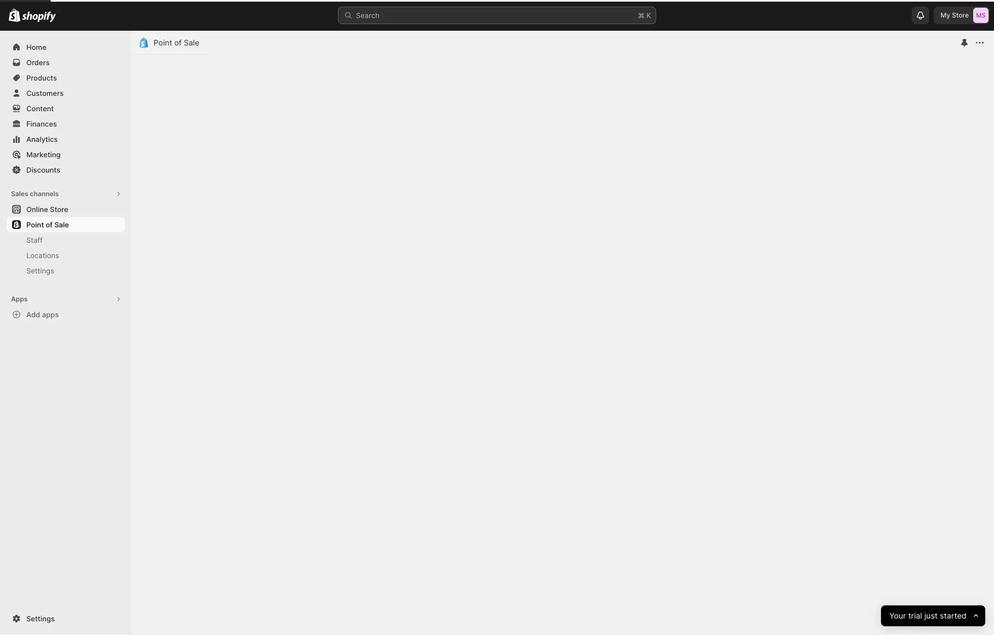 Task type: describe. For each thing, give the bounding box(es) containing it.
orders
[[26, 58, 50, 67]]

content
[[26, 104, 54, 113]]

analytics
[[26, 135, 58, 144]]

1 horizontal spatial sale
[[184, 38, 199, 47]]

page loading bar image
[[0, 0, 72, 2]]

page loading bar progress bar
[[0, 0, 994, 2]]

add apps
[[26, 311, 59, 319]]

shopify image
[[22, 11, 56, 22]]

1 vertical spatial point of sale
[[26, 221, 69, 229]]

staff link
[[7, 233, 125, 248]]

home link
[[7, 40, 125, 55]]

marketing
[[26, 150, 61, 159]]

staff
[[26, 236, 43, 245]]

0 horizontal spatial point
[[26, 221, 44, 229]]

products
[[26, 74, 57, 82]]

locations
[[26, 251, 59, 260]]

my
[[941, 11, 950, 19]]

customers link
[[7, 86, 125, 101]]

apps
[[11, 295, 28, 303]]

add apps button
[[7, 307, 125, 323]]

your trial just started button
[[881, 606, 985, 627]]

marketing link
[[7, 147, 125, 162]]

1 vertical spatial of
[[46, 221, 53, 229]]

customers
[[26, 89, 64, 98]]

analytics link
[[7, 132, 125, 147]]

finances link
[[7, 116, 125, 132]]

trial
[[908, 611, 922, 621]]

1 settings from the top
[[26, 267, 54, 275]]

content link
[[7, 101, 125, 116]]

search
[[356, 11, 380, 20]]

online store
[[26, 205, 68, 214]]

0 vertical spatial point
[[154, 38, 172, 47]]

1 settings link from the top
[[7, 263, 125, 279]]

0 horizontal spatial sale
[[54, 221, 69, 229]]

k
[[647, 11, 651, 20]]

shopify image
[[9, 9, 20, 22]]

add
[[26, 311, 40, 319]]

2 settings link from the top
[[7, 612, 125, 627]]



Task type: locate. For each thing, give the bounding box(es) containing it.
0 vertical spatial store
[[952, 11, 969, 19]]

sale up staff 'link'
[[54, 221, 69, 229]]

1 horizontal spatial point of sale
[[154, 38, 199, 47]]

1 vertical spatial settings link
[[7, 612, 125, 627]]

point of sale
[[154, 38, 199, 47], [26, 221, 69, 229]]

my store
[[941, 11, 969, 19]]

settings
[[26, 267, 54, 275], [26, 615, 55, 624]]

channels
[[30, 190, 59, 198]]

store inside button
[[50, 205, 68, 214]]

store
[[952, 11, 969, 19], [50, 205, 68, 214]]

1 horizontal spatial store
[[952, 11, 969, 19]]

just
[[924, 611, 938, 621]]

1 vertical spatial point of sale link
[[7, 217, 125, 233]]

store for my store
[[952, 11, 969, 19]]

0 vertical spatial point of sale
[[154, 38, 199, 47]]

discounts link
[[7, 162, 125, 178]]

point of sale link
[[154, 38, 199, 47], [7, 217, 125, 233]]

sale
[[184, 38, 199, 47], [54, 221, 69, 229]]

my store image
[[973, 8, 989, 23]]

icon for point of sale image
[[138, 37, 149, 48]]

store for online store
[[50, 205, 68, 214]]

point of sale down online store
[[26, 221, 69, 229]]

of right icon for point of sale
[[174, 38, 182, 47]]

home
[[26, 43, 46, 52]]

apps
[[42, 311, 59, 319]]

0 vertical spatial settings
[[26, 267, 54, 275]]

your
[[889, 611, 906, 621]]

1 horizontal spatial point
[[154, 38, 172, 47]]

discounts
[[26, 166, 60, 174]]

1 horizontal spatial of
[[174, 38, 182, 47]]

orders link
[[7, 55, 125, 70]]

⌘
[[638, 11, 645, 20]]

online store link
[[7, 202, 125, 217]]

1 vertical spatial point
[[26, 221, 44, 229]]

products link
[[7, 70, 125, 86]]

of down online store
[[46, 221, 53, 229]]

0 horizontal spatial of
[[46, 221, 53, 229]]

store down sales channels button
[[50, 205, 68, 214]]

0 vertical spatial of
[[174, 38, 182, 47]]

apps button
[[7, 292, 125, 307]]

0 vertical spatial point of sale link
[[154, 38, 199, 47]]

point
[[154, 38, 172, 47], [26, 221, 44, 229]]

1 vertical spatial settings
[[26, 615, 55, 624]]

0 horizontal spatial point of sale link
[[7, 217, 125, 233]]

1 horizontal spatial point of sale link
[[154, 38, 199, 47]]

sale right icon for point of sale
[[184, 38, 199, 47]]

point of sale right icon for point of sale
[[154, 38, 199, 47]]

sales channels button
[[7, 187, 125, 202]]

1 vertical spatial sale
[[54, 221, 69, 229]]

settings link
[[7, 263, 125, 279], [7, 612, 125, 627]]

started
[[940, 611, 967, 621]]

point of sale link down online store
[[7, 217, 125, 233]]

your trial just started
[[889, 611, 967, 621]]

point of sale link right icon for point of sale
[[154, 38, 199, 47]]

locations link
[[7, 248, 125, 263]]

online
[[26, 205, 48, 214]]

0 horizontal spatial point of sale
[[26, 221, 69, 229]]

online store button
[[0, 202, 132, 217]]

store right my
[[952, 11, 969, 19]]

point right icon for point of sale
[[154, 38, 172, 47]]

⌘ k
[[638, 11, 651, 20]]

0 vertical spatial settings link
[[7, 263, 125, 279]]

sales channels
[[11, 190, 59, 198]]

2 settings from the top
[[26, 615, 55, 624]]

finances
[[26, 120, 57, 128]]

of
[[174, 38, 182, 47], [46, 221, 53, 229]]

1 vertical spatial store
[[50, 205, 68, 214]]

0 vertical spatial sale
[[184, 38, 199, 47]]

point up staff
[[26, 221, 44, 229]]

sales
[[11, 190, 28, 198]]

0 horizontal spatial store
[[50, 205, 68, 214]]



